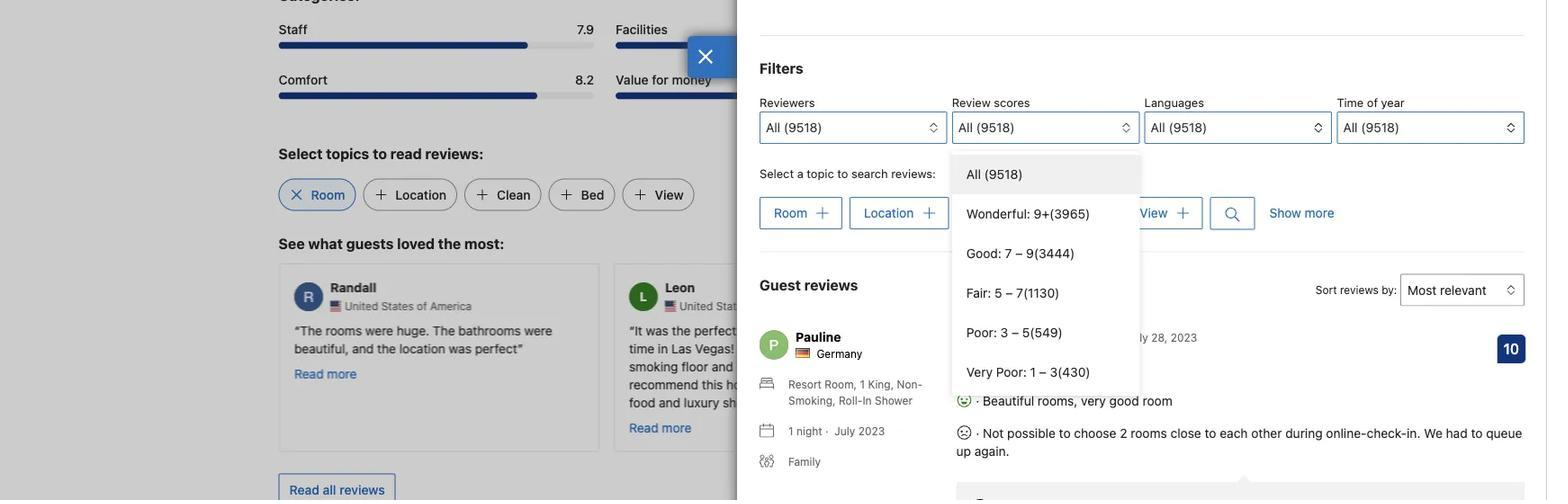 Task type: locate. For each thing, give the bounding box(es) containing it.
time of year
[[1337, 96, 1405, 109]]

" it was close to the main things i wanted to see a do.
[[964, 323, 1247, 356]]

more for the rooms were huge. the bathrooms were beautiful, and the location was perfect
[[327, 366, 356, 381]]

1 up beautiful at the bottom right of the page
[[1030, 365, 1036, 380]]

see
[[279, 235, 305, 252]]

had inside not possible to choose 2 rooms close to each other during online-check-in. we had to queue up again.
[[1446, 426, 1468, 441]]

michelle
[[1000, 281, 1052, 295]]

year
[[1381, 96, 1405, 109]]

non-
[[861, 341, 888, 356]]

read more for the rooms were huge. the bathrooms were beautiful, and the location was perfect
[[294, 366, 356, 381]]

states up huge.
[[381, 300, 413, 313]]

languages
[[1145, 96, 1204, 109]]

reviewers'
[[972, 331, 1031, 344]]

it for " it was the perfect place for my husbands first time in las vegas! i loved that we had a non- smoking floor and we would definitely recommend this hotel to anyone! close to great food and luxury shopping!
[[634, 323, 642, 338]]

loved down the place
[[744, 341, 776, 356]]

" inside " the rooms were huge. the bathrooms were beautiful, and the location was perfect
[[294, 323, 300, 338]]

7 down good: 7 – 9 (3444)
[[1016, 286, 1024, 301]]

1 vertical spatial 7
[[1016, 286, 1024, 301]]

topics
[[326, 145, 369, 162]]

it up time
[[634, 323, 642, 338]]

states for leon
[[716, 300, 748, 313]]

for right value
[[652, 72, 669, 87]]

i down the place
[[738, 341, 741, 356]]

2 horizontal spatial was
[[980, 323, 1003, 338]]

america up "things"
[[1099, 300, 1141, 313]]

9+
[[1034, 207, 1050, 221]]

0 horizontal spatial rooms
[[325, 323, 362, 338]]

more for it was close to the main things i wanted to see a do.
[[996, 366, 1026, 381]]

other
[[1252, 426, 1282, 441]]

was
[[646, 323, 668, 338], [980, 323, 1003, 338], [448, 341, 471, 356]]

had right we
[[1446, 426, 1468, 441]]

select left topic at the top of page
[[760, 167, 794, 180]]

0 horizontal spatial it
[[634, 323, 642, 338]]

loved
[[397, 235, 435, 252], [744, 341, 776, 356]]

comfort 8.2 meter
[[279, 92, 594, 99]]

select a topic to search reviews:
[[760, 167, 936, 180]]

by:
[[1382, 284, 1397, 296]]

1 united states of america from the left
[[344, 300, 471, 313]]

rooms down united states of america icon
[[325, 323, 362, 338]]

0 vertical spatial i
[[1149, 323, 1152, 338]]

0 horizontal spatial view
[[655, 187, 684, 202]]

the left 'location'
[[377, 341, 396, 356]]

1 horizontal spatial reviews
[[805, 276, 858, 293]]

0 horizontal spatial was
[[448, 341, 471, 356]]

were right bathrooms
[[524, 323, 552, 338]]

2 all (9518) button from the left
[[952, 112, 1140, 144]]

all
[[766, 120, 781, 135], [959, 120, 973, 135], [1151, 120, 1166, 135], [1344, 120, 1358, 135], [967, 167, 981, 182]]

(9518) down "reviewers"
[[784, 120, 822, 135]]

value
[[616, 72, 649, 87]]

were
[[365, 323, 393, 338], [524, 323, 552, 338]]

0 horizontal spatial i
[[738, 341, 741, 356]]

facilities 7.8 meter
[[616, 42, 932, 49]]

1 vertical spatial location
[[864, 206, 914, 221]]

and
[[352, 341, 373, 356], [711, 359, 733, 374], [659, 395, 680, 410]]

staff 7.9 meter
[[279, 42, 594, 49]]

2 it from the left
[[969, 323, 977, 338]]

1 horizontal spatial were
[[524, 323, 552, 338]]

was inside " it was close to the main things i wanted to see a do.
[[980, 323, 1003, 338]]

all (9518) down review scores
[[959, 120, 1015, 135]]

3
[[1001, 325, 1008, 340], [1050, 365, 1058, 380]]

michelle united states of america
[[1000, 281, 1141, 313]]

2 horizontal spatial a
[[1240, 323, 1247, 338]]

7 left 9
[[1005, 246, 1012, 261]]

united states of america up the place
[[679, 300, 806, 313]]

had down husbands
[[825, 341, 847, 356]]

we
[[805, 341, 822, 356], [736, 359, 753, 374]]

1 horizontal spatial close
[[1171, 426, 1202, 441]]

read more button up beautiful at the bottom right of the page
[[964, 365, 1026, 383]]

2 horizontal spatial "
[[964, 323, 969, 338]]

1 horizontal spatial for
[[774, 323, 791, 338]]

show more
[[1270, 206, 1335, 221]]

1 vertical spatial rooms
[[1131, 426, 1167, 441]]

1 horizontal spatial states
[[716, 300, 748, 313]]

2 horizontal spatial reviews
[[1340, 284, 1379, 296]]

all down "reviewers"
[[766, 120, 781, 135]]

it inside " it was close to the main things i wanted to see a do.
[[969, 323, 977, 338]]

read all reviews
[[289, 483, 385, 497]]

0 horizontal spatial loved
[[397, 235, 435, 252]]

filter reviews region
[[760, 58, 1525, 396]]

read
[[294, 366, 323, 381], [964, 366, 993, 381], [629, 420, 658, 435], [289, 483, 319, 497]]

not
[[983, 426, 1004, 441]]

the up las
[[672, 323, 690, 338]]

read more up beautiful at the bottom right of the page
[[964, 366, 1026, 381]]

was up the do.
[[980, 323, 1003, 338]]

0 horizontal spatial "
[[294, 323, 300, 338]]

i right "things"
[[1149, 323, 1152, 338]]

cleanliness
[[953, 22, 1021, 36]]

was up in
[[646, 323, 668, 338]]

bathrooms
[[458, 323, 521, 338]]

america for randall
[[430, 300, 471, 313]]

read more button down "beautiful,"
[[294, 365, 356, 383]]

(9518) for time of year
[[1361, 120, 1400, 135]]

1 horizontal spatial july
[[1128, 331, 1149, 344]]

1 were from the left
[[365, 323, 393, 338]]

– for 7
[[1006, 286, 1013, 301]]

5 left "choice"
[[1022, 325, 1030, 340]]

read all reviews button
[[279, 474, 396, 501]]

1 horizontal spatial we
[[805, 341, 822, 356]]

1 horizontal spatial "
[[629, 323, 634, 338]]

1 vertical spatial a
[[1240, 323, 1247, 338]]

united inside michelle united states of america
[[1014, 300, 1048, 313]]

0 vertical spatial reviews:
[[425, 145, 484, 162]]

0 vertical spatial 5
[[995, 286, 1002, 301]]

read more button for it was the perfect place for my husbands first time in las vegas! i loved that we had a non- smoking floor and we would definitely recommend this hotel to anyone! close to great food and luxury shopping!
[[629, 419, 691, 437]]

clean up good:
[[971, 206, 1004, 221]]

0 vertical spatial close
[[1007, 323, 1037, 338]]

the left main
[[1056, 323, 1075, 338]]

america up " the rooms were huge. the bathrooms were beautiful, and the location was perfect
[[430, 300, 471, 313]]

all for reviewers
[[766, 120, 781, 135]]

the left most:
[[438, 235, 461, 252]]

1 united from the left
[[344, 300, 378, 313]]

read left all
[[289, 483, 319, 497]]

1 horizontal spatial america
[[765, 300, 806, 313]]

states up (549)
[[1051, 300, 1083, 313]]

1 horizontal spatial loved
[[744, 341, 776, 356]]

show more button
[[1270, 197, 1335, 230]]

more right show
[[1305, 206, 1335, 221]]

united for leon
[[679, 300, 713, 313]]

3 up exceptional
[[1001, 325, 1008, 340]]

united down 'leon'
[[679, 300, 713, 313]]

shopping!
[[722, 395, 780, 410]]

was inside " it was the perfect place for my husbands first time in las vegas! i loved that we had a non- smoking floor and we would definitely recommend this hotel to anyone! close to great food and luxury shopping!
[[646, 323, 668, 338]]

0 vertical spatial rooms
[[325, 323, 362, 338]]

states inside michelle united states of america
[[1051, 300, 1083, 313]]

states for randall
[[381, 300, 413, 313]]

7
[[1005, 246, 1012, 261], [1016, 286, 1024, 301]]

all down time
[[1344, 120, 1358, 135]]

choice
[[1034, 331, 1070, 344]]

main
[[1078, 323, 1106, 338]]

to down would
[[759, 377, 770, 392]]

0 horizontal spatial all (9518) button
[[1145, 112, 1332, 144]]

comfort
[[279, 72, 328, 87]]

i inside " it was close to the main things i wanted to see a do.
[[1149, 323, 1152, 338]]

all (9518) button down year
[[1337, 112, 1525, 144]]

1 vertical spatial select
[[760, 167, 794, 180]]

" up time
[[629, 323, 634, 338]]

1 horizontal spatial all (9518) button
[[1337, 112, 1525, 144]]

0 horizontal spatial july
[[835, 425, 856, 438]]

good
[[1110, 394, 1139, 409]]

of up huge.
[[416, 300, 427, 313]]

1 all (9518) button from the left
[[760, 112, 947, 144]]

to left see
[[1201, 323, 1213, 338]]

united
[[344, 300, 378, 313], [679, 300, 713, 313], [1014, 300, 1048, 313]]

1 america from the left
[[430, 300, 471, 313]]

2 horizontal spatial united
[[1014, 300, 1048, 313]]

poor: up the do.
[[967, 325, 997, 340]]

for up that
[[774, 323, 791, 338]]

i
[[1149, 323, 1152, 338], [738, 341, 741, 356]]

clean
[[497, 187, 531, 202], [971, 206, 1004, 221]]

read down "beautiful,"
[[294, 366, 323, 381]]

close inside " it was close to the main things i wanted to see a do.
[[1007, 323, 1037, 338]]

read more for it was close to the main things i wanted to see a do.
[[964, 366, 1026, 381]]

0 horizontal spatial 7
[[1005, 246, 1012, 261]]

reviews: right search on the right top
[[891, 167, 936, 180]]

8.2
[[575, 72, 594, 87]]

facilities
[[616, 22, 668, 36]]

food
[[629, 395, 655, 410]]

1 horizontal spatial reviews:
[[891, 167, 936, 180]]

" up the do.
[[964, 323, 969, 338]]

scored 10 element
[[1497, 335, 1526, 364]]

united states of america image
[[330, 301, 341, 312]]

all for review scores
[[959, 120, 973, 135]]

1 it from the left
[[634, 323, 642, 338]]

0 vertical spatial room
[[311, 187, 345, 202]]

1 horizontal spatial it
[[969, 323, 977, 338]]

for inside " it was the perfect place for my husbands first time in las vegas! i loved that we had a non- smoking floor and we would definitely recommend this hotel to anyone! close to great food and luxury shopping!
[[774, 323, 791, 338]]

5
[[995, 286, 1002, 301], [1022, 325, 1030, 340]]

family
[[789, 456, 821, 468]]

of
[[1367, 96, 1378, 109], [416, 300, 427, 313], [751, 300, 762, 313], [1086, 300, 1096, 313]]

2 states from the left
[[716, 300, 748, 313]]

10
[[1504, 341, 1520, 358]]

1 states from the left
[[381, 300, 413, 313]]

guest reviews
[[760, 276, 858, 293]]

0 horizontal spatial for
[[652, 72, 669, 87]]

0 horizontal spatial 2023
[[859, 425, 885, 438]]

0 horizontal spatial all (9518) button
[[760, 112, 947, 144]]

read inside read all reviews button
[[289, 483, 319, 497]]

united down michelle
[[1014, 300, 1048, 313]]

5 right fair:
[[995, 286, 1002, 301]]

more
[[1305, 206, 1335, 221], [327, 366, 356, 381], [996, 366, 1026, 381], [662, 420, 691, 435]]

read more down "beautiful,"
[[294, 366, 356, 381]]

1 horizontal spatial perfect
[[694, 323, 736, 338]]

close inside not possible to choose 2 rooms close to each other during online-check-in. we had to queue up again.
[[1171, 426, 1202, 441]]

see what guests loved the most:
[[279, 235, 505, 252]]

– for 9
[[1016, 246, 1023, 261]]

sort
[[1316, 284, 1337, 296]]

a inside " it was close to the main things i wanted to see a do.
[[1240, 323, 1247, 338]]

review
[[952, 96, 991, 109]]

all (9518) button for languages
[[1145, 112, 1332, 144]]

value for money 7.8 meter
[[616, 92, 932, 99]]

3 up the rooms,
[[1050, 365, 1058, 380]]

to left each
[[1205, 426, 1217, 441]]

(9518) for reviewers
[[784, 120, 822, 135]]

all (9518) button for time of year
[[1337, 112, 1525, 144]]

reviews up husbands
[[805, 276, 858, 293]]

united down randall
[[344, 300, 378, 313]]

the up 'location'
[[432, 323, 455, 338]]

3 america from the left
[[1099, 300, 1141, 313]]

0 horizontal spatial 3
[[1001, 325, 1008, 340]]

1 horizontal spatial location
[[864, 206, 914, 221]]

0 horizontal spatial room
[[311, 187, 345, 202]]

0 horizontal spatial read more
[[294, 366, 356, 381]]

1 vertical spatial perfect
[[475, 341, 517, 356]]

all up the wonderful:
[[967, 167, 981, 182]]

july right "night"
[[835, 425, 856, 438]]

all (9518) button down scores
[[952, 112, 1140, 144]]

it inside " it was the perfect place for my husbands first time in las vegas! i loved that we had a non- smoking floor and we would definitely recommend this hotel to anyone! close to great food and luxury shopping!
[[634, 323, 642, 338]]

2 horizontal spatial states
[[1051, 300, 1083, 313]]

28,
[[1152, 331, 1168, 344]]

possible
[[1007, 426, 1056, 441]]

beautiful,
[[294, 341, 348, 356]]

0 vertical spatial and
[[352, 341, 373, 356]]

wonderful:
[[967, 207, 1031, 221]]

0 horizontal spatial the
[[300, 323, 322, 338]]

2 united from the left
[[679, 300, 713, 313]]

1 vertical spatial july
[[835, 425, 856, 438]]

husbands
[[815, 323, 871, 338]]

(9518) for review scores
[[976, 120, 1015, 135]]

1 horizontal spatial had
[[1446, 426, 1468, 441]]

germany
[[817, 348, 863, 360]]

close
[[823, 377, 855, 392]]

were left huge.
[[365, 323, 393, 338]]

read more down the food
[[629, 420, 691, 435]]

0 horizontal spatial a
[[797, 167, 804, 180]]

(430)
[[1058, 365, 1091, 380]]

0 horizontal spatial perfect
[[475, 341, 517, 356]]

2 the from the left
[[432, 323, 455, 338]]

2 all (9518) button from the left
[[1337, 112, 1525, 144]]

(9518) down 'time of year' at the right top of page
[[1361, 120, 1400, 135]]

guest
[[760, 276, 801, 293]]

read more
[[294, 366, 356, 381], [964, 366, 1026, 381], [629, 420, 691, 435]]

(9518) down languages
[[1169, 120, 1207, 135]]

show
[[1270, 206, 1302, 221]]

location down read
[[396, 187, 447, 202]]

2 horizontal spatial read more
[[964, 366, 1026, 381]]

poor: up beautiful at the bottom right of the page
[[996, 365, 1027, 380]]

hotel
[[726, 377, 755, 392]]

we
[[1424, 426, 1443, 441]]

read for it was the perfect place for my husbands first time in las vegas! i loved that we had a non- smoking floor and we would definitely recommend this hotel to anyone! close to great food and luxury shopping!
[[629, 420, 658, 435]]

1 vertical spatial loved
[[744, 341, 776, 356]]

rooms inside not possible to choose 2 rooms close to each other during online-check-in. we had to queue up again.
[[1131, 426, 1167, 441]]

0 horizontal spatial united
[[344, 300, 378, 313]]

clean up most:
[[497, 187, 531, 202]]

3 " from the left
[[964, 323, 969, 338]]

– left 9
[[1016, 246, 1023, 261]]

" for " the rooms were huge. the bathrooms were beautiful, and the location was perfect
[[294, 323, 300, 338]]

smoking
[[629, 359, 678, 374]]

(9518)
[[784, 120, 822, 135], [976, 120, 1015, 135], [1169, 120, 1207, 135], [1361, 120, 1400, 135], [985, 167, 1023, 182]]

all (9518) button for review scores
[[952, 112, 1140, 144]]

of up main
[[1086, 300, 1096, 313]]

0 vertical spatial bed
[[581, 187, 605, 202]]

0 vertical spatial location
[[396, 187, 447, 202]]

1 horizontal spatial rooms
[[1131, 426, 1167, 441]]

1 horizontal spatial united states of america
[[679, 300, 806, 313]]

0 horizontal spatial close
[[1007, 323, 1037, 338]]

1 " from the left
[[294, 323, 300, 338]]

the inside " it was the perfect place for my husbands first time in las vegas! i loved that we had a non- smoking floor and we would definitely recommend this hotel to anyone! close to great food and luxury shopping!
[[672, 323, 690, 338]]

1 vertical spatial we
[[736, 359, 753, 374]]

3 united from the left
[[1014, 300, 1048, 313]]

united states of america up huge.
[[344, 300, 471, 313]]

1 vertical spatial 1
[[789, 425, 794, 438]]

1 horizontal spatial 5
[[1022, 325, 1030, 340]]

(9518) down review scores
[[976, 120, 1015, 135]]

of up the place
[[751, 300, 762, 313]]

rooms right 2
[[1131, 426, 1167, 441]]

0 horizontal spatial had
[[825, 341, 847, 356]]

read more button
[[294, 365, 356, 383], [964, 365, 1026, 383], [629, 419, 691, 437]]

close image
[[698, 50, 714, 64]]

bed
[[581, 187, 605, 202], [1060, 206, 1083, 221]]

1 left "night"
[[789, 425, 794, 438]]

0 horizontal spatial clean
[[497, 187, 531, 202]]

0 horizontal spatial reviews
[[340, 483, 385, 497]]

all (9518) down "reviewers"
[[766, 120, 822, 135]]

1 vertical spatial clean
[[971, 206, 1004, 221]]

0 vertical spatial 1
[[1030, 365, 1036, 380]]

more up beautiful at the bottom right of the page
[[996, 366, 1026, 381]]

room down topics on the left top
[[311, 187, 345, 202]]

more for it was the perfect place for my husbands first time in las vegas! i loved that we had a non- smoking floor and we would definitely recommend this hotel to anyone! close to great food and luxury shopping!
[[662, 420, 691, 435]]

0 horizontal spatial select
[[279, 145, 323, 162]]

0 vertical spatial select
[[279, 145, 323, 162]]

1 all (9518) button from the left
[[1145, 112, 1332, 144]]

select left topics on the left top
[[279, 145, 323, 162]]

of left year
[[1367, 96, 1378, 109]]

– left (549)
[[1012, 325, 1019, 340]]

more down "beautiful,"
[[327, 366, 356, 381]]

1 horizontal spatial 7
[[1016, 286, 1024, 301]]

the
[[300, 323, 322, 338], [432, 323, 455, 338]]

america
[[430, 300, 471, 313], [765, 300, 806, 313], [1099, 300, 1141, 313]]

july left 28,
[[1128, 331, 1149, 344]]

choose
[[1074, 426, 1117, 441]]

2 america from the left
[[765, 300, 806, 313]]

0 horizontal spatial 1
[[789, 425, 794, 438]]

0 horizontal spatial location
[[396, 187, 447, 202]]

1 vertical spatial i
[[738, 341, 741, 356]]

very poor: 1 – 3 (430)
[[967, 365, 1091, 380]]

a right see
[[1240, 323, 1247, 338]]

read down the do.
[[964, 366, 993, 381]]

had
[[825, 341, 847, 356], [1446, 426, 1468, 441]]

we up hotel
[[736, 359, 753, 374]]

1 horizontal spatial view
[[1140, 206, 1168, 221]]

and right "beautiful,"
[[352, 341, 373, 356]]

2 horizontal spatial read more button
[[964, 365, 1026, 383]]

" inside " it was the perfect place for my husbands first time in las vegas! i loved that we had a non- smoking floor and we would definitely recommend this hotel to anyone! close to great food and luxury shopping!
[[629, 323, 634, 338]]

more down "luxury"
[[662, 420, 691, 435]]

2 united states of america from the left
[[679, 300, 806, 313]]

america down guest at bottom
[[765, 300, 806, 313]]

it up the do.
[[969, 323, 977, 338]]

0 vertical spatial 7
[[1005, 246, 1012, 261]]

exceptional
[[956, 351, 1047, 372]]

all for time of year
[[1344, 120, 1358, 135]]

reviews left by:
[[1340, 284, 1379, 296]]

1 vertical spatial view
[[1140, 206, 1168, 221]]

· for · beautiful rooms, very good room
[[976, 394, 980, 409]]

location down search on the right top
[[864, 206, 914, 221]]

(9518) up the wonderful:
[[985, 167, 1023, 182]]

select for select a topic to search reviews:
[[760, 167, 794, 180]]

loved inside " it was the perfect place for my husbands first time in las vegas! i loved that we had a non- smoking floor and we would definitely recommend this hotel to anyone! close to great food and luxury shopping!
[[744, 341, 776, 356]]

we up definitely
[[805, 341, 822, 356]]

1 horizontal spatial read more button
[[629, 419, 691, 437]]

of inside michelle united states of america
[[1086, 300, 1096, 313]]

· for ·
[[973, 426, 983, 441]]

" inside " it was close to the main things i wanted to see a do.
[[964, 323, 969, 338]]

perfect
[[694, 323, 736, 338], [475, 341, 517, 356]]

a left non-
[[850, 341, 857, 356]]

1 horizontal spatial bed
[[1060, 206, 1083, 221]]

all (9518) down languages
[[1151, 120, 1207, 135]]

room down topic at the top of page
[[774, 206, 808, 221]]

3 states from the left
[[1051, 300, 1083, 313]]

all (9518) down 'time of year' at the right top of page
[[1344, 120, 1400, 135]]

2 " from the left
[[629, 323, 634, 338]]

1 horizontal spatial a
[[850, 341, 857, 356]]

0 horizontal spatial read more button
[[294, 365, 356, 383]]

most:
[[464, 235, 505, 252]]

1 horizontal spatial select
[[760, 167, 794, 180]]



Task type: vqa. For each thing, say whether or not it's contained in the screenshot.
the inside " IT WAS THE PERFECT PLACE FOR MY HUSBANDS FIRST TIME IN LAS VEGAS! I LOVED THAT WE HAD A NON- SMOKING FLOOR AND WE WOULD DEFINITELY RECOMMEND THIS HOTEL TO ANYONE! CLOSE TO GREAT FOOD AND LUXURY SHOPPING!
yes



Task type: describe. For each thing, give the bounding box(es) containing it.
2
[[1120, 426, 1128, 441]]

1 horizontal spatial clean
[[971, 206, 1004, 221]]

wanted
[[1155, 323, 1198, 338]]

rooms,
[[1038, 394, 1078, 409]]

select for select topics to read reviews:
[[279, 145, 323, 162]]

1 inside filter reviews 'region'
[[1030, 365, 1036, 380]]

was for close
[[980, 323, 1003, 338]]

pauline
[[796, 329, 841, 344]]

that
[[779, 341, 802, 356]]

reviewers
[[760, 96, 815, 109]]

time
[[629, 341, 654, 356]]

to left the queue
[[1471, 426, 1483, 441]]

reviews inside button
[[340, 483, 385, 497]]

i inside " it was the perfect place for my husbands first time in las vegas! i loved that we had a non- smoking floor and we would definitely recommend this hotel to anyone! close to great food and luxury shopping!
[[738, 341, 741, 356]]

value for money
[[616, 72, 712, 87]]

it for " it was close to the main things i wanted to see a do.
[[969, 323, 977, 338]]

united for randall
[[344, 300, 378, 313]]

my
[[794, 323, 811, 338]]

money
[[672, 72, 712, 87]]

again.
[[975, 444, 1010, 459]]

location
[[399, 341, 445, 356]]

1 vertical spatial and
[[711, 359, 733, 374]]

scores
[[994, 96, 1030, 109]]

perfect inside " it was the perfect place for my husbands first time in las vegas! i loved that we had a non- smoking floor and we would definitely recommend this hotel to anyone! close to great food and luxury shopping!
[[694, 323, 736, 338]]

" for " it was close to the main things i wanted to see a do.
[[964, 323, 969, 338]]

to left the great on the bottom right of the page
[[859, 377, 871, 392]]

7.9
[[577, 22, 594, 36]]

0 horizontal spatial reviews:
[[425, 145, 484, 162]]

the inside " it was close to the main things i wanted to see a do.
[[1056, 323, 1075, 338]]

0 vertical spatial poor:
[[967, 325, 997, 340]]

all (9518) link
[[952, 155, 1140, 194]]

0 vertical spatial for
[[652, 72, 669, 87]]

place
[[740, 323, 771, 338]]

america for leon
[[765, 300, 806, 313]]

was for the
[[646, 323, 668, 338]]

to right topic at the top of page
[[837, 167, 848, 180]]

(3965)
[[1050, 207, 1090, 221]]

america inside michelle united states of america
[[1099, 300, 1141, 313]]

beautiful
[[983, 394, 1034, 409]]

0 vertical spatial a
[[797, 167, 804, 180]]

0 vertical spatial july
[[1128, 331, 1149, 344]]

a inside " it was the perfect place for my husbands first time in las vegas! i loved that we had a non- smoking floor and we would definitely recommend this hotel to anyone! close to great food and luxury shopping!
[[850, 341, 857, 356]]

2 vertical spatial and
[[659, 395, 680, 410]]

to down (1130)
[[1041, 323, 1052, 338]]

7.8
[[914, 22, 932, 36]]

wonderful: 9+ (3965)
[[967, 207, 1090, 221]]

things
[[1109, 323, 1145, 338]]

2 were from the left
[[524, 323, 552, 338]]

read more button for it was close to the main things i wanted to see a do.
[[964, 365, 1026, 383]]

· right "night"
[[826, 425, 829, 438]]

do.
[[964, 341, 980, 356]]

1 vertical spatial 2023
[[859, 425, 885, 438]]

all (9518) for review scores
[[959, 120, 1015, 135]]

reviews for sort
[[1340, 284, 1379, 296]]

1 horizontal spatial room
[[774, 206, 808, 221]]

perfect inside " the rooms were huge. the bathrooms were beautiful, and the location was perfect
[[475, 341, 517, 356]]

not possible to choose 2 rooms close to each other during online-check-in. we had to queue up again.
[[956, 426, 1523, 459]]

9
[[1026, 246, 1034, 261]]

luxury
[[684, 395, 719, 410]]

floor
[[681, 359, 708, 374]]

location 9.0 meter
[[953, 92, 1269, 99]]

good:
[[967, 246, 1002, 261]]

this is a carousel with rotating slides. it displays featured reviews of the property. use the next and previous buttons to navigate. region
[[264, 257, 1283, 460]]

1 vertical spatial bed
[[1060, 206, 1083, 221]]

would
[[756, 359, 791, 374]]

in.
[[1407, 426, 1421, 441]]

of inside filter reviews 'region'
[[1367, 96, 1378, 109]]

reviewed:
[[1073, 331, 1125, 344]]

staff
[[279, 22, 308, 36]]

all (9518) for reviewers
[[766, 120, 822, 135]]

(1130)
[[1024, 286, 1060, 301]]

great
[[874, 377, 904, 392]]

0 vertical spatial 3
[[1001, 325, 1008, 340]]

leon
[[665, 281, 695, 295]]

the inside " the rooms were huge. the bathrooms were beautiful, and the location was perfect
[[377, 341, 396, 356]]

united states of america for leon
[[679, 300, 806, 313]]

anyone!
[[774, 377, 819, 392]]

read more for it was the perfect place for my husbands first time in las vegas! i loved that we had a non- smoking floor and we would definitely recommend this hotel to anyone! close to great food and luxury shopping!
[[629, 420, 691, 435]]

(9518) for languages
[[1169, 120, 1207, 135]]

filters
[[760, 60, 804, 77]]

– left (430)
[[1039, 365, 1047, 380]]

huge.
[[396, 323, 429, 338]]

fair: 5 – 7 (1130)
[[967, 286, 1060, 301]]

· beautiful rooms, very good room
[[973, 394, 1173, 409]]

united states of america image
[[665, 301, 676, 312]]

(549)
[[1030, 325, 1063, 340]]

topic
[[807, 167, 834, 180]]

was inside " the rooms were huge. the bathrooms were beautiful, and the location was perfect
[[448, 341, 471, 356]]

united states of america for randall
[[344, 300, 471, 313]]

1 horizontal spatial 3
[[1050, 365, 1058, 380]]

see
[[1216, 323, 1237, 338]]

to left the choose
[[1059, 426, 1071, 441]]

first
[[875, 323, 898, 338]]

and inside " the rooms were huge. the bathrooms were beautiful, and the location was perfect
[[352, 341, 373, 356]]

all for languages
[[1151, 120, 1166, 135]]

0 horizontal spatial bed
[[581, 187, 605, 202]]

all (9518) for languages
[[1151, 120, 1207, 135]]

reviewers' choice
[[969, 331, 1070, 344]]

reviews for guest
[[805, 276, 858, 293]]

read more button for the rooms were huge. the bathrooms were beautiful, and the location was perfect
[[294, 365, 356, 383]]

reviewed: july 28, 2023
[[1073, 331, 1198, 344]]

each
[[1220, 426, 1248, 441]]

read for it was close to the main things i wanted to see a do.
[[964, 366, 993, 381]]

1 horizontal spatial 2023
[[1171, 331, 1198, 344]]

good: 7 – 9 (3444)
[[967, 246, 1075, 261]]

all (9518) for time of year
[[1344, 120, 1400, 135]]

search
[[852, 167, 888, 180]]

very
[[1081, 394, 1106, 409]]

l
[[640, 289, 647, 304]]

very
[[967, 365, 993, 380]]

had inside " it was the perfect place for my husbands first time in las vegas! i loved that we had a non- smoking floor and we would definitely recommend this hotel to anyone! close to great food and luxury shopping!
[[825, 341, 847, 356]]

select topics to read reviews:
[[279, 145, 484, 162]]

up
[[956, 444, 971, 459]]

queue
[[1486, 426, 1523, 441]]

1 vertical spatial poor:
[[996, 365, 1027, 380]]

fair:
[[967, 286, 991, 301]]

rooms inside " the rooms were huge. the bathrooms were beautiful, and the location was perfect
[[325, 323, 362, 338]]

what
[[308, 235, 343, 252]]

all (9518) up the wonderful:
[[967, 167, 1023, 182]]

sort reviews by:
[[1316, 284, 1397, 296]]

1 vertical spatial reviews:
[[891, 167, 936, 180]]

1 the from the left
[[300, 323, 322, 338]]

to left read
[[373, 145, 387, 162]]

read
[[390, 145, 422, 162]]

0 horizontal spatial we
[[736, 359, 753, 374]]

randall
[[330, 281, 376, 295]]

review categories element
[[279, 0, 360, 6]]

all (9518) button for reviewers
[[760, 112, 947, 144]]

" it was the perfect place for my husbands first time in las vegas! i loved that we had a non- smoking floor and we would definitely recommend this hotel to anyone! close to great food and luxury shopping!
[[629, 323, 904, 410]]

online-
[[1326, 426, 1367, 441]]

read for the rooms were huge. the bathrooms were beautiful, and the location was perfect
[[294, 366, 323, 381]]

during
[[1286, 426, 1323, 441]]

0 vertical spatial clean
[[497, 187, 531, 202]]

" for " it was the perfect place for my husbands first time in las vegas! i loved that we had a non- smoking floor and we would definitely recommend this hotel to anyone! close to great food and luxury shopping!
[[629, 323, 634, 338]]

poor: 3 – 5 (549)
[[967, 325, 1063, 340]]

1 night · july 2023
[[789, 425, 885, 438]]

0 vertical spatial we
[[805, 341, 822, 356]]

1 vertical spatial 5
[[1022, 325, 1030, 340]]

las
[[671, 341, 691, 356]]

– for 5
[[1012, 325, 1019, 340]]



